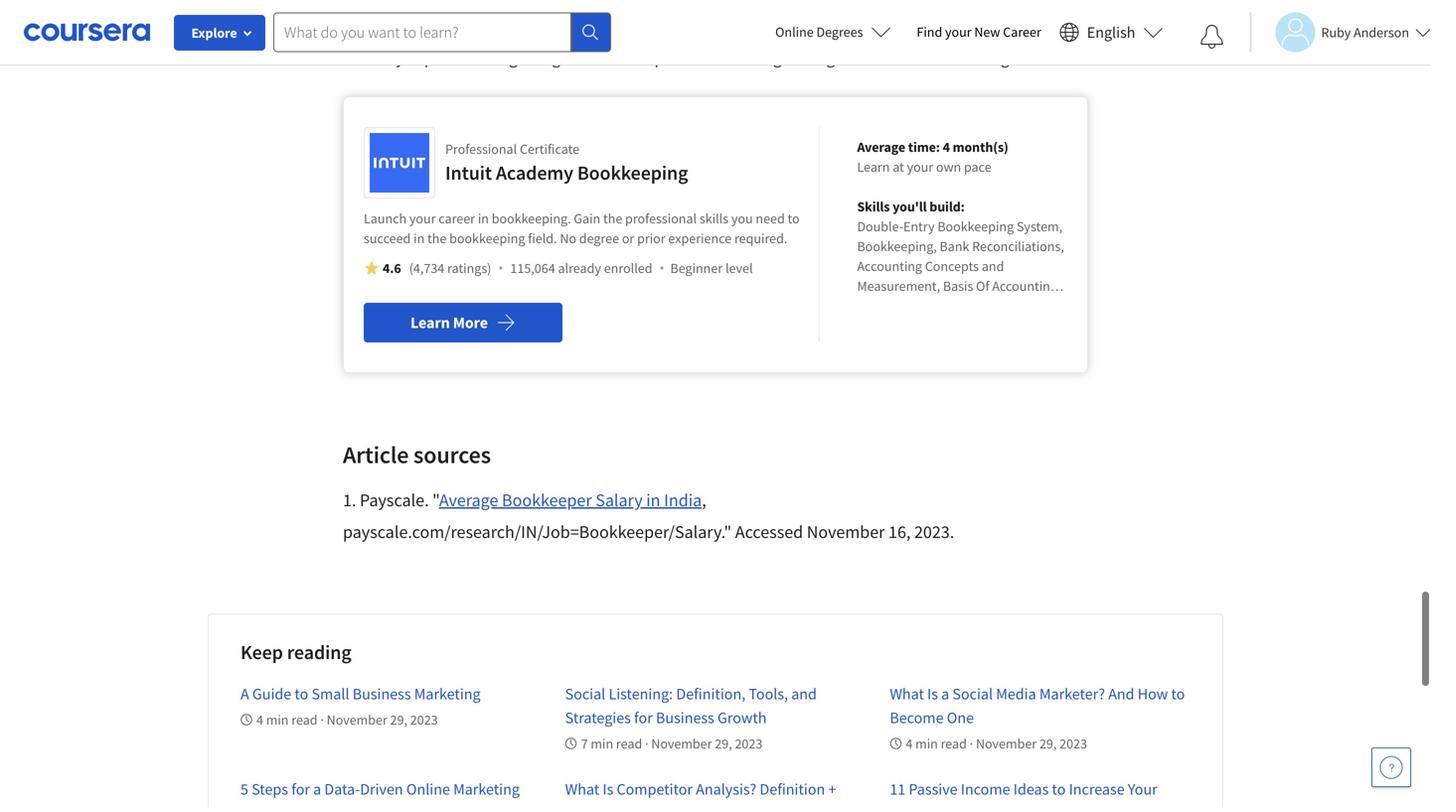 Task type: vqa. For each thing, say whether or not it's contained in the screenshot.


Task type: describe. For each thing, give the bounding box(es) containing it.
enrolled
[[604, 259, 652, 277]]

pace inside "average time: 4 month(s) learn at your own pace"
[[964, 158, 991, 176]]

find
[[917, 23, 942, 41]]

accessed
[[735, 521, 803, 544]]

1 horizontal spatial in
[[478, 210, 489, 228]]

ideas
[[1013, 780, 1049, 800]]

intuit academy bookkeeping professional certificate link
[[343, 18, 729, 41]]

online degrees button
[[759, 10, 907, 54]]

intuit inside professional certificate intuit academy bookkeeping
[[445, 160, 492, 185]]

accounting
[[927, 46, 1010, 69]]

to inside what is a social media marketer? and how to become one
[[1171, 685, 1185, 705]]

is for competitor
[[603, 780, 613, 800]]

11 passive income ideas to increase your cash flow link
[[890, 780, 1157, 808]]

through
[[785, 46, 845, 69]]

min for is
[[915, 735, 938, 753]]

skills
[[699, 210, 729, 228]]

salary
[[595, 489, 643, 512]]

strategies
[[565, 709, 631, 728]]

skills
[[857, 198, 890, 216]]

definition
[[760, 780, 825, 800]]

average bookkeeper salary in india link
[[439, 489, 702, 512]]

· for a
[[970, 735, 973, 753]]

sources
[[413, 440, 491, 470]]

your inside 'on coursera. learn at your own pace from industry experts while getting hands-on experience working through real-world accounting scenarios.'
[[892, 18, 926, 41]]

launch
[[364, 210, 407, 228]]

learn more
[[410, 313, 488, 333]]

read for is
[[941, 735, 967, 753]]

no
[[560, 230, 576, 247]]

gain
[[574, 210, 600, 228]]

min for listening:
[[591, 735, 613, 753]]

listening:
[[609, 685, 673, 705]]

field.
[[528, 230, 557, 247]]

keep
[[240, 640, 283, 665]]

degree
[[579, 230, 619, 247]]

media
[[996, 685, 1036, 705]]

29, for media
[[1039, 735, 1057, 753]]

4 min read · november 29, 2023 for small
[[256, 712, 438, 729]]

learn inside "average time: 4 month(s) learn at your own pace"
[[857, 158, 890, 176]]

time:
[[908, 138, 940, 156]]

0 horizontal spatial intuit
[[343, 18, 383, 41]]

business inside social listening: definition, tools, and strategies for business growth
[[656, 709, 714, 728]]

payscale.com/research/in/job=bookkeeper/salary."
[[343, 521, 732, 544]]

article sources
[[343, 440, 491, 470]]

small
[[312, 685, 349, 705]]

intuit academy bookkeeping professional certificate
[[343, 18, 729, 41]]

2 vertical spatial in
[[646, 489, 660, 512]]

4 for a guide to small business marketing
[[256, 712, 263, 729]]

7
[[581, 735, 588, 753]]

scenarios.
[[1013, 46, 1087, 69]]

, payscale.com/research/in/job=bookkeeper/salary." accessed november 16, 2023.
[[343, 489, 954, 544]]

1 vertical spatial on
[[615, 46, 634, 69]]

november for a guide to small business marketing
[[327, 712, 387, 729]]

2023.
[[914, 521, 954, 544]]

11
[[890, 780, 906, 800]]

for inside 5 steps for a data-driven online marketing strategy
[[291, 780, 310, 800]]

"
[[432, 489, 439, 512]]

online degrees
[[775, 23, 863, 41]]

intuit image
[[370, 133, 429, 193]]

bookkeeping.
[[492, 210, 571, 228]]

required.
[[734, 230, 787, 247]]

find your new career
[[917, 23, 1041, 41]]

1 vertical spatial the
[[427, 230, 447, 247]]

0 vertical spatial business
[[353, 685, 411, 705]]

skills you'll build:
[[857, 198, 965, 216]]

5
[[240, 780, 248, 800]]

0 horizontal spatial guide
[[252, 685, 291, 705]]

analysis?
[[696, 780, 756, 800]]

tools,
[[749, 685, 788, 705]]

online inside popup button
[[775, 23, 814, 41]]

your
[[1128, 780, 1157, 800]]

for inside social listening: definition, tools, and strategies for business growth
[[634, 709, 653, 728]]

ruby anderson button
[[1250, 12, 1431, 52]]

show notifications image
[[1200, 25, 1224, 49]]

your up accounting
[[945, 23, 971, 41]]

to inside launch your career in bookkeeping. gain the professional skills you need to succeed in the bookkeeping field. no degree or prior experience required.
[[788, 210, 800, 228]]

build:
[[929, 198, 965, 216]]

article
[[343, 440, 409, 470]]

a inside what is a social media marketer? and how to become one
[[941, 685, 949, 705]]

1 horizontal spatial the
[[603, 210, 622, 228]]

payscale.
[[360, 489, 429, 512]]

more
[[453, 313, 488, 333]]

· for to
[[320, 712, 324, 729]]

hands-
[[564, 46, 615, 69]]

become
[[890, 709, 944, 728]]

help center image
[[1379, 756, 1403, 780]]

at inside "average time: 4 month(s) learn at your own pace"
[[893, 158, 904, 176]]

social inside social listening: definition, tools, and strategies for business growth
[[565, 685, 605, 705]]

professional certificate intuit academy bookkeeping
[[445, 140, 688, 185]]

at inside 'on coursera. learn at your own pace from industry experts while getting hands-on experience working through real-world accounting scenarios.'
[[874, 18, 889, 41]]

beginner
[[670, 259, 723, 277]]

coursera image
[[24, 16, 150, 48]]

0 vertical spatial marketing
[[414, 685, 481, 705]]

4 inside "average time: 4 month(s) learn at your own pace"
[[943, 138, 950, 156]]

+
[[828, 780, 836, 800]]

launch your career in bookkeeping. gain the professional skills you need to succeed in the bookkeeping field. no degree or prior experience required.
[[364, 210, 800, 247]]

0 horizontal spatial in
[[414, 230, 425, 247]]

· for definition,
[[645, 735, 648, 753]]

a guide to small business marketing link
[[240, 685, 481, 705]]

career
[[1003, 23, 1041, 41]]

16,
[[888, 521, 911, 544]]

to inside 11 passive income ideas to increase your cash flow
[[1052, 780, 1066, 800]]

to left small
[[295, 685, 308, 705]]

anderson
[[1354, 23, 1409, 41]]

how
[[1138, 685, 1168, 705]]

beginner level
[[670, 259, 753, 277]]

explore button
[[174, 15, 265, 51]]

by-
[[600, 804, 621, 808]]

(4,734
[[409, 259, 444, 277]]

getting
[[509, 46, 561, 69]]

one
[[947, 709, 974, 728]]

what is a social media marketer? and how to become one link
[[890, 685, 1185, 728]]

certificate
[[520, 140, 579, 158]]

data-
[[324, 780, 360, 800]]

you
[[731, 210, 753, 228]]

read for listening:
[[616, 735, 642, 753]]

explore
[[191, 24, 237, 42]]



Task type: locate. For each thing, give the bounding box(es) containing it.
for down listening: in the left bottom of the page
[[634, 709, 653, 728]]

4.6
[[383, 259, 401, 277]]

ruby anderson
[[1321, 23, 1409, 41]]

english button
[[1051, 0, 1171, 65]]

1 vertical spatial business
[[656, 709, 714, 728]]

1 vertical spatial a
[[313, 780, 321, 800]]

your left career
[[409, 210, 436, 228]]

4 min read · november 29, 2023
[[256, 712, 438, 729], [906, 735, 1087, 753]]

prior
[[637, 230, 665, 247]]

average down sources
[[439, 489, 498, 512]]

4 min read · november 29, 2023 down a guide to small business marketing link
[[256, 712, 438, 729]]

bookkeeping up while
[[458, 18, 555, 41]]

0 vertical spatial 4 min read · november 29, 2023
[[256, 712, 438, 729]]

· up competitor
[[645, 735, 648, 753]]

1 horizontal spatial business
[[656, 709, 714, 728]]

0 horizontal spatial what
[[565, 780, 599, 800]]

experience down skills
[[668, 230, 732, 247]]

intuit up industry
[[343, 18, 383, 41]]

0 horizontal spatial average
[[439, 489, 498, 512]]

experience
[[638, 46, 718, 69], [668, 230, 732, 247]]

1 vertical spatial at
[[893, 158, 904, 176]]

online up "through"
[[775, 23, 814, 41]]

1 horizontal spatial academy
[[496, 160, 573, 185]]

29, down what is a social media marketer? and how to become one
[[1039, 735, 1057, 753]]

a guide to small business marketing
[[240, 685, 481, 705]]

professional
[[445, 140, 517, 158], [625, 210, 697, 228]]

read down one
[[941, 735, 967, 753]]

1 vertical spatial academy
[[496, 160, 573, 185]]

india
[[664, 489, 702, 512]]

0 horizontal spatial for
[[291, 780, 310, 800]]

29, for and
[[715, 735, 732, 753]]

what for what is a social media marketer? and how to become one
[[890, 685, 924, 705]]

in up bookkeeping
[[478, 210, 489, 228]]

growth
[[718, 709, 767, 728]]

1 vertical spatial online
[[406, 780, 450, 800]]

you'll
[[892, 198, 927, 216]]

1 horizontal spatial at
[[893, 158, 904, 176]]

0 horizontal spatial read
[[291, 712, 318, 729]]

0 vertical spatial average
[[857, 138, 905, 156]]

average inside "average time: 4 month(s) learn at your own pace"
[[857, 138, 905, 156]]

or
[[622, 230, 634, 247]]

29, for business
[[390, 712, 407, 729]]

is
[[927, 685, 938, 705], [603, 780, 613, 800]]

academy up experts
[[386, 18, 454, 41]]

what for what is competitor analysis? definition + step-by-step guide
[[565, 780, 599, 800]]

0 horizontal spatial on
[[615, 46, 634, 69]]

2 vertical spatial learn
[[410, 313, 450, 333]]

for
[[634, 709, 653, 728], [291, 780, 310, 800]]

0 vertical spatial at
[[874, 18, 889, 41]]

min down keep
[[266, 712, 289, 729]]

november down a guide to small business marketing link
[[327, 712, 387, 729]]

a up one
[[941, 685, 949, 705]]

0 vertical spatial a
[[941, 685, 949, 705]]

0 vertical spatial learn
[[829, 18, 870, 41]]

bookkeeping inside professional certificate intuit academy bookkeeping
[[577, 160, 688, 185]]

1 horizontal spatial what
[[890, 685, 924, 705]]

cash
[[890, 804, 922, 808]]

4 down keep
[[256, 712, 263, 729]]

1 vertical spatial bookkeeping
[[577, 160, 688, 185]]

coursera.
[[755, 18, 825, 41]]

step-
[[565, 804, 600, 808]]

social up one
[[952, 685, 993, 705]]

experience inside 'on coursera. learn at your own pace from industry experts while getting hands-on experience working through real-world accounting scenarios.'
[[638, 46, 718, 69]]

1 vertical spatial for
[[291, 780, 310, 800]]

passive
[[909, 780, 958, 800]]

level
[[725, 259, 753, 277]]

steps
[[252, 780, 288, 800]]

0 vertical spatial academy
[[386, 18, 454, 41]]

1 horizontal spatial 2023
[[735, 735, 763, 753]]

1 horizontal spatial average
[[857, 138, 905, 156]]

4 right "time:"
[[943, 138, 950, 156]]

1 horizontal spatial a
[[941, 685, 949, 705]]

in left india
[[646, 489, 660, 512]]

min right 7
[[591, 735, 613, 753]]

min down "become"
[[915, 735, 938, 753]]

a inside 5 steps for a data-driven online marketing strategy
[[313, 780, 321, 800]]

0 vertical spatial guide
[[252, 685, 291, 705]]

to
[[788, 210, 800, 228], [295, 685, 308, 705], [1171, 685, 1185, 705], [1052, 780, 1066, 800]]

1 vertical spatial experience
[[668, 230, 732, 247]]

1 vertical spatial learn
[[857, 158, 890, 176]]

·
[[320, 712, 324, 729], [645, 735, 648, 753], [970, 735, 973, 753]]

0 horizontal spatial 29,
[[390, 712, 407, 729]]

7 min read · november 29, 2023
[[581, 735, 763, 753]]

0 vertical spatial own
[[929, 18, 961, 41]]

read
[[291, 712, 318, 729], [616, 735, 642, 753], [941, 735, 967, 753]]

academy inside professional certificate intuit academy bookkeeping
[[496, 160, 573, 185]]

0 horizontal spatial academy
[[386, 18, 454, 41]]

is up by-
[[603, 780, 613, 800]]

your inside "average time: 4 month(s) learn at your own pace"
[[907, 158, 933, 176]]

business right small
[[353, 685, 411, 705]]

find your new career link
[[907, 20, 1051, 45]]

intuit up career
[[445, 160, 492, 185]]

1 vertical spatial what
[[565, 780, 599, 800]]

social inside what is a social media marketer? and how to become one
[[952, 685, 993, 705]]

1 horizontal spatial for
[[634, 709, 653, 728]]

average
[[857, 138, 905, 156], [439, 489, 498, 512]]

2 horizontal spatial in
[[646, 489, 660, 512]]

2 horizontal spatial ·
[[970, 735, 973, 753]]

0 vertical spatial online
[[775, 23, 814, 41]]

4 min read · november 29, 2023 for social
[[906, 735, 1087, 753]]

what up "become"
[[890, 685, 924, 705]]

0 horizontal spatial min
[[266, 712, 289, 729]]

november left 16,
[[807, 521, 885, 544]]

What do you want to learn? text field
[[273, 12, 571, 52]]

0 vertical spatial pace
[[964, 18, 999, 41]]

0 horizontal spatial social
[[565, 685, 605, 705]]

bookkeeping up "gain"
[[577, 160, 688, 185]]

career
[[439, 210, 475, 228]]

industry
[[343, 46, 404, 69]]

2 horizontal spatial min
[[915, 735, 938, 753]]

professional inside launch your career in bookkeeping. gain the professional skills you need to succeed in the bookkeeping field. no degree or prior experience required.
[[625, 210, 697, 228]]

november down social listening: definition, tools, and strategies for business growth
[[651, 735, 712, 753]]

own
[[929, 18, 961, 41], [936, 158, 961, 176]]

1 horizontal spatial 4 min read · november 29, 2023
[[906, 735, 1087, 753]]

what inside what is a social media marketer? and how to become one
[[890, 685, 924, 705]]

min for guide
[[266, 712, 289, 729]]

a left data-
[[313, 780, 321, 800]]

read down strategies
[[616, 735, 642, 753]]

is up "become"
[[927, 685, 938, 705]]

need
[[756, 210, 785, 228]]

november down what is a social media marketer? and how to become one
[[976, 735, 1037, 753]]

month(s)
[[953, 138, 1008, 156]]

2023 for and
[[735, 735, 763, 753]]

while
[[465, 46, 505, 69]]

115,064 already enrolled
[[510, 259, 652, 277]]

november for social listening: definition, tools, and strategies for business growth
[[651, 735, 712, 753]]

in
[[478, 210, 489, 228], [414, 230, 425, 247], [646, 489, 660, 512]]

pace up accounting
[[964, 18, 999, 41]]

2023 down a guide to small business marketing
[[410, 712, 438, 729]]

on down professional
[[615, 46, 634, 69]]

0 horizontal spatial is
[[603, 780, 613, 800]]

· down small
[[320, 712, 324, 729]]

competitor
[[617, 780, 693, 800]]

2023 for business
[[410, 712, 438, 729]]

1 social from the left
[[565, 685, 605, 705]]

in up (4,734
[[414, 230, 425, 247]]

1 horizontal spatial social
[[952, 685, 993, 705]]

0 vertical spatial experience
[[638, 46, 718, 69]]

0 horizontal spatial at
[[874, 18, 889, 41]]

1 horizontal spatial on
[[732, 18, 751, 41]]

professional left certificate
[[445, 140, 517, 158]]

4
[[943, 138, 950, 156], [256, 712, 263, 729], [906, 735, 913, 753]]

4 for what is a social media marketer? and how to become one
[[906, 735, 913, 753]]

4 min read · november 29, 2023 down one
[[906, 735, 1087, 753]]

0 horizontal spatial the
[[427, 230, 447, 247]]

learn up real-
[[829, 18, 870, 41]]

business
[[353, 685, 411, 705], [656, 709, 714, 728]]

guide down competitor
[[654, 804, 693, 808]]

is for a
[[927, 685, 938, 705]]

november inside ', payscale.com/research/in/job=bookkeeper/salary." accessed november 16, 2023.'
[[807, 521, 885, 544]]

1 horizontal spatial professional
[[625, 210, 697, 228]]

None search field
[[273, 12, 611, 52]]

at up real-
[[874, 18, 889, 41]]

the up degree
[[603, 210, 622, 228]]

guide
[[252, 685, 291, 705], [654, 804, 693, 808]]

english
[[1087, 22, 1135, 42]]

social listening: definition, tools, and strategies for business growth link
[[565, 685, 817, 728]]

0 vertical spatial the
[[603, 210, 622, 228]]

1 horizontal spatial is
[[927, 685, 938, 705]]

1 vertical spatial pace
[[964, 158, 991, 176]]

0 horizontal spatial 4
[[256, 712, 263, 729]]

learn inside 'on coursera. learn at your own pace from industry experts while getting hands-on experience working through real-world accounting scenarios.'
[[829, 18, 870, 41]]

2 horizontal spatial 4
[[943, 138, 950, 156]]

learn inside 'button'
[[410, 313, 450, 333]]

social up strategies
[[565, 685, 605, 705]]

2 horizontal spatial read
[[941, 735, 967, 753]]

5 steps for a data-driven online marketing strategy link
[[240, 780, 520, 808]]

own inside "average time: 4 month(s) learn at your own pace"
[[936, 158, 961, 176]]

1 vertical spatial 4 min read · november 29, 2023
[[906, 735, 1087, 753]]

1 horizontal spatial read
[[616, 735, 642, 753]]

1 vertical spatial intuit
[[445, 160, 492, 185]]

what is competitor analysis? definition + step-by-step guide link
[[565, 780, 836, 808]]

from
[[1003, 18, 1038, 41]]

1 horizontal spatial intuit
[[445, 160, 492, 185]]

what
[[890, 685, 924, 705], [565, 780, 599, 800]]

keep reading
[[240, 640, 351, 665]]

1 horizontal spatial 4
[[906, 735, 913, 753]]

already
[[558, 259, 601, 277]]

1 vertical spatial marketing
[[453, 780, 520, 800]]

0 horizontal spatial 2023
[[410, 712, 438, 729]]

guide right the a
[[252, 685, 291, 705]]

your down "time:"
[[907, 158, 933, 176]]

1 vertical spatial 4
[[256, 712, 263, 729]]

0 vertical spatial on
[[732, 18, 751, 41]]

29, down a guide to small business marketing link
[[390, 712, 407, 729]]

succeed
[[364, 230, 411, 247]]

2 social from the left
[[952, 685, 993, 705]]

2 horizontal spatial 29,
[[1039, 735, 1057, 753]]

1 vertical spatial guide
[[654, 804, 693, 808]]

reading
[[287, 640, 351, 665]]

what inside what is competitor analysis? definition + step-by-step guide
[[565, 780, 599, 800]]

11 passive income ideas to increase your cash flow
[[890, 780, 1157, 808]]

2023 down growth
[[735, 735, 763, 753]]

and
[[1108, 685, 1134, 705]]

1 vertical spatial is
[[603, 780, 613, 800]]

1 horizontal spatial 29,
[[715, 735, 732, 753]]

0 vertical spatial what
[[890, 685, 924, 705]]

pace down month(s)
[[964, 158, 991, 176]]

read down small
[[291, 712, 318, 729]]

november for what is a social media marketer? and how to become one
[[976, 735, 1037, 753]]

bookkeeper
[[502, 489, 592, 512]]

at up you'll
[[893, 158, 904, 176]]

own down "time:"
[[936, 158, 961, 176]]

1 horizontal spatial guide
[[654, 804, 693, 808]]

2023 down marketer?
[[1059, 735, 1087, 753]]

2 horizontal spatial 2023
[[1059, 735, 1087, 753]]

own inside 'on coursera. learn at your own pace from industry experts while getting hands-on experience working through real-world accounting scenarios.'
[[929, 18, 961, 41]]

4 down "become"
[[906, 735, 913, 753]]

1 vertical spatial professional
[[625, 210, 697, 228]]

1 horizontal spatial online
[[775, 23, 814, 41]]

experience down certificate
[[638, 46, 718, 69]]

0 vertical spatial intuit
[[343, 18, 383, 41]]

0 vertical spatial 4
[[943, 138, 950, 156]]

professional up prior
[[625, 210, 697, 228]]

1 horizontal spatial bookkeeping
[[577, 160, 688, 185]]

29, down growth
[[715, 735, 732, 753]]

social listening: definition, tools, and strategies for business growth
[[565, 685, 817, 728]]

your inside launch your career in bookkeeping. gain the professional skills you need to succeed in the bookkeeping field. no degree or prior experience required.
[[409, 210, 436, 228]]

5 steps for a data-driven online marketing strategy
[[240, 780, 520, 808]]

2 vertical spatial 4
[[906, 735, 913, 753]]

professional inside professional certificate intuit academy bookkeeping
[[445, 140, 517, 158]]

world
[[881, 46, 924, 69]]

experts
[[408, 46, 462, 69]]

read for guide
[[291, 712, 318, 729]]

academy down certificate
[[496, 160, 573, 185]]

1 horizontal spatial min
[[591, 735, 613, 753]]

the down career
[[427, 230, 447, 247]]

is inside what is competitor analysis? definition + step-by-step guide
[[603, 780, 613, 800]]

increase
[[1069, 780, 1125, 800]]

0 vertical spatial bookkeeping
[[458, 18, 555, 41]]

on up working
[[732, 18, 751, 41]]

0 vertical spatial in
[[478, 210, 489, 228]]

0 horizontal spatial bookkeeping
[[458, 18, 555, 41]]

0 horizontal spatial 4 min read · november 29, 2023
[[256, 712, 438, 729]]

what up the step-
[[565, 780, 599, 800]]

guide inside what is competitor analysis? definition + step-by-step guide
[[654, 804, 693, 808]]

step
[[621, 804, 651, 808]]

flow
[[925, 804, 957, 808]]

ruby
[[1321, 23, 1351, 41]]

marketing inside 5 steps for a data-driven online marketing strategy
[[453, 780, 520, 800]]

marketing
[[414, 685, 481, 705], [453, 780, 520, 800]]

· down one
[[970, 735, 973, 753]]

1 vertical spatial own
[[936, 158, 961, 176]]

0 vertical spatial professional
[[445, 140, 517, 158]]

your
[[892, 18, 926, 41], [945, 23, 971, 41], [907, 158, 933, 176], [409, 210, 436, 228]]

ratings)
[[447, 259, 491, 277]]

own up accounting
[[929, 18, 961, 41]]

definition,
[[676, 685, 745, 705]]

0 vertical spatial for
[[634, 709, 653, 728]]

0 horizontal spatial ·
[[320, 712, 324, 729]]

online inside 5 steps for a data-driven online marketing strategy
[[406, 780, 450, 800]]

online right driven
[[406, 780, 450, 800]]

0 horizontal spatial business
[[353, 685, 411, 705]]

2023 for media
[[1059, 735, 1087, 753]]

0 vertical spatial is
[[927, 685, 938, 705]]

marketer?
[[1039, 685, 1105, 705]]

your up world
[[892, 18, 926, 41]]

pace inside 'on coursera. learn at your own pace from industry experts while getting hands-on experience working through real-world accounting scenarios.'
[[964, 18, 999, 41]]

experience inside launch your career in bookkeeping. gain the professional skills you need to succeed in the bookkeeping field. no degree or prior experience required.
[[668, 230, 732, 247]]

to right need
[[788, 210, 800, 228]]

to right ideas
[[1052, 780, 1066, 800]]

for right steps on the bottom of the page
[[291, 780, 310, 800]]

average left "time:"
[[857, 138, 905, 156]]

degrees
[[816, 23, 863, 41]]

average time: 4 month(s) learn at your own pace
[[857, 138, 1008, 176]]

0 horizontal spatial online
[[406, 780, 450, 800]]

new
[[974, 23, 1000, 41]]

to right how
[[1171, 685, 1185, 705]]

learn left the more
[[410, 313, 450, 333]]

1 vertical spatial in
[[414, 230, 425, 247]]

learn up skills
[[857, 158, 890, 176]]

is inside what is a social media marketer? and how to become one
[[927, 685, 938, 705]]

business up 7 min read · november 29, 2023
[[656, 709, 714, 728]]

1 horizontal spatial ·
[[645, 735, 648, 753]]

29,
[[390, 712, 407, 729], [715, 735, 732, 753], [1039, 735, 1057, 753]]

pace
[[964, 18, 999, 41], [964, 158, 991, 176]]



